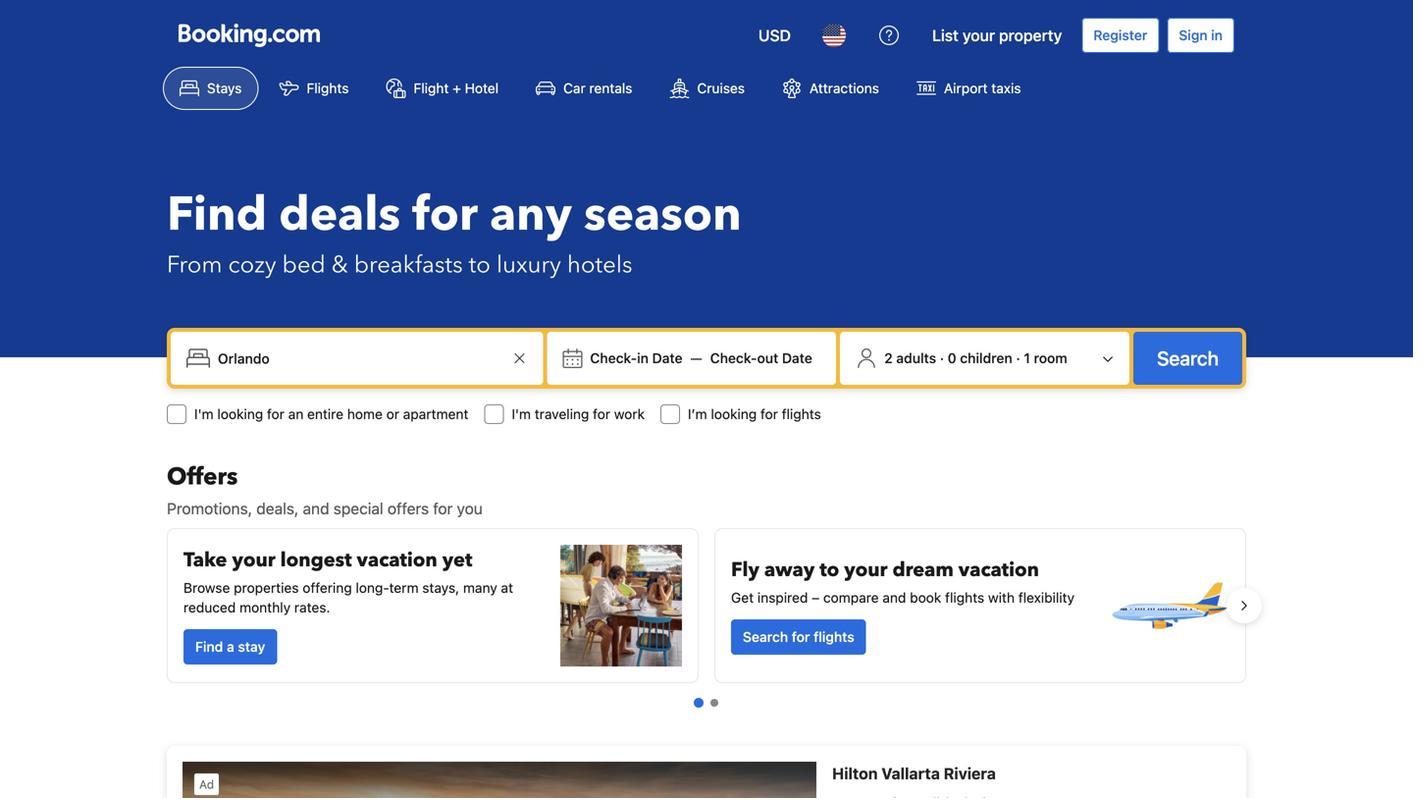 Task type: locate. For each thing, give the bounding box(es) containing it.
i'm left traveling on the bottom left of the page
[[512, 406, 531, 422]]

0 horizontal spatial i'm
[[194, 406, 214, 422]]

vacation inside fly away to your dream vacation get inspired – compare and book flights with flexibility
[[959, 557, 1039, 584]]

0 vertical spatial and
[[303, 499, 329, 518]]

0 horizontal spatial search
[[743, 629, 788, 645]]

dream
[[893, 557, 954, 584]]

i'm looking for an entire home or apartment
[[194, 406, 469, 422]]

find inside offers main content
[[195, 639, 223, 655]]

for up the breakfasts
[[412, 183, 478, 247]]

special
[[334, 499, 383, 518]]

–
[[812, 589, 820, 606]]

take your longest vacation yet image
[[560, 545, 682, 666]]

your up compare
[[844, 557, 888, 584]]

·
[[940, 350, 944, 366], [1016, 350, 1021, 366]]

&
[[332, 249, 348, 281]]

vacation up with
[[959, 557, 1039, 584]]

for left work
[[593, 406, 611, 422]]

sign in link
[[1167, 18, 1235, 53]]

for left you
[[433, 499, 453, 518]]

0 vertical spatial flights
[[782, 406, 821, 422]]

1 horizontal spatial check-
[[710, 350, 757, 366]]

check-in date — check-out date
[[590, 350, 813, 366]]

cruises
[[697, 80, 745, 96]]

0 vertical spatial search
[[1157, 346, 1219, 370]]

flights
[[782, 406, 821, 422], [945, 589, 985, 606], [814, 629, 855, 645]]

looking right i'm
[[711, 406, 757, 422]]

and
[[303, 499, 329, 518], [883, 589, 906, 606]]

to left luxury
[[469, 249, 491, 281]]

for inside the find deals for any season from cozy bed & breakfasts to luxury hotels
[[412, 183, 478, 247]]

2 vertical spatial flights
[[814, 629, 855, 645]]

2 looking from the left
[[711, 406, 757, 422]]

apartment
[[403, 406, 469, 422]]

out
[[757, 350, 779, 366]]

register
[[1094, 27, 1148, 43]]

hotels
[[567, 249, 633, 281]]

find a stay
[[195, 639, 265, 655]]

in right sign
[[1212, 27, 1223, 43]]

and left book
[[883, 589, 906, 606]]

bed
[[282, 249, 326, 281]]

rentals
[[589, 80, 633, 96]]

your up properties
[[232, 547, 275, 574]]

0 horizontal spatial in
[[637, 350, 649, 366]]

compare
[[823, 589, 879, 606]]

flights inside fly away to your dream vacation get inspired – compare and book flights with flexibility
[[945, 589, 985, 606]]

0 horizontal spatial to
[[469, 249, 491, 281]]

0 horizontal spatial ·
[[940, 350, 944, 366]]

1 horizontal spatial in
[[1212, 27, 1223, 43]]

0 horizontal spatial vacation
[[357, 547, 437, 574]]

in
[[1212, 27, 1223, 43], [637, 350, 649, 366]]

check- up work
[[590, 350, 637, 366]]

to up compare
[[820, 557, 840, 584]]

i'm for i'm looking for an entire home or apartment
[[194, 406, 214, 422]]

1 horizontal spatial and
[[883, 589, 906, 606]]

date
[[652, 350, 683, 366], [782, 350, 813, 366]]

in left —
[[637, 350, 649, 366]]

search
[[1157, 346, 1219, 370], [743, 629, 788, 645]]

room
[[1034, 350, 1068, 366]]

1 vertical spatial in
[[637, 350, 649, 366]]

list your property link
[[921, 12, 1074, 59]]

for for any
[[412, 183, 478, 247]]

fly
[[731, 557, 760, 584]]

search for search for flights
[[743, 629, 788, 645]]

vacation up 'term'
[[357, 547, 437, 574]]

find
[[167, 183, 267, 247], [195, 639, 223, 655]]

to
[[469, 249, 491, 281], [820, 557, 840, 584]]

find up from
[[167, 183, 267, 247]]

cruises link
[[653, 67, 762, 110]]

0
[[948, 350, 957, 366]]

region
[[151, 520, 1262, 691]]

check-in date button
[[582, 341, 691, 376]]

· left 0
[[940, 350, 944, 366]]

0 vertical spatial in
[[1212, 27, 1223, 43]]

flights down check-out date button
[[782, 406, 821, 422]]

find left the a at the left of page
[[195, 639, 223, 655]]

check-
[[590, 350, 637, 366], [710, 350, 757, 366]]

and right deals, at left bottom
[[303, 499, 329, 518]]

progress bar
[[694, 698, 719, 708]]

1 looking from the left
[[217, 406, 263, 422]]

fly away to your dream vacation image
[[1108, 545, 1230, 666]]

2 horizontal spatial your
[[963, 26, 995, 45]]

date left —
[[652, 350, 683, 366]]

1 horizontal spatial vacation
[[959, 557, 1039, 584]]

0 horizontal spatial date
[[652, 350, 683, 366]]

deals,
[[256, 499, 299, 518]]

for inside offers promotions, deals, and special offers for you
[[433, 499, 453, 518]]

search for flights link
[[731, 619, 866, 655]]

find for deals
[[167, 183, 267, 247]]

search inside region
[[743, 629, 788, 645]]

flights down compare
[[814, 629, 855, 645]]

for down inspired
[[792, 629, 810, 645]]

car rentals link
[[519, 67, 649, 110]]

term
[[389, 580, 419, 596]]

i'm up offers
[[194, 406, 214, 422]]

for
[[412, 183, 478, 247], [267, 406, 285, 422], [593, 406, 611, 422], [761, 406, 778, 422], [433, 499, 453, 518], [792, 629, 810, 645]]

check- right —
[[710, 350, 757, 366]]

season
[[584, 183, 742, 247]]

or
[[386, 406, 399, 422]]

1 horizontal spatial to
[[820, 557, 840, 584]]

1 horizontal spatial looking
[[711, 406, 757, 422]]

1 vertical spatial to
[[820, 557, 840, 584]]

your right list
[[963, 26, 995, 45]]

· left 1
[[1016, 350, 1021, 366]]

1 vertical spatial search
[[743, 629, 788, 645]]

1 i'm from the left
[[194, 406, 214, 422]]

check-out date button
[[703, 341, 820, 376]]

1 horizontal spatial search
[[1157, 346, 1219, 370]]

usd button
[[747, 12, 803, 59]]

1 horizontal spatial i'm
[[512, 406, 531, 422]]

rates.
[[294, 599, 330, 615]]

i'm for i'm traveling for work
[[512, 406, 531, 422]]

for left an at the bottom left of the page
[[267, 406, 285, 422]]

Where are you going? field
[[210, 341, 508, 376]]

1 horizontal spatial your
[[844, 557, 888, 584]]

1 vertical spatial flights
[[945, 589, 985, 606]]

1 date from the left
[[652, 350, 683, 366]]

a
[[227, 639, 234, 655]]

flights link
[[263, 67, 366, 110]]

you
[[457, 499, 483, 518]]

0 vertical spatial to
[[469, 249, 491, 281]]

date right out at the right top of page
[[782, 350, 813, 366]]

find inside the find deals for any season from cozy bed & breakfasts to luxury hotels
[[167, 183, 267, 247]]

2 i'm from the left
[[512, 406, 531, 422]]

traveling
[[535, 406, 589, 422]]

cozy
[[228, 249, 276, 281]]

0 horizontal spatial check-
[[590, 350, 637, 366]]

0 horizontal spatial and
[[303, 499, 329, 518]]

your inside take your longest vacation yet browse properties offering long-term stays, many at reduced monthly rates.
[[232, 547, 275, 574]]

vacation
[[357, 547, 437, 574], [959, 557, 1039, 584]]

search for search
[[1157, 346, 1219, 370]]

looking left an at the bottom left of the page
[[217, 406, 263, 422]]

1 horizontal spatial date
[[782, 350, 813, 366]]

to inside fly away to your dream vacation get inspired – compare and book flights with flexibility
[[820, 557, 840, 584]]

promotions,
[[167, 499, 252, 518]]

—
[[691, 350, 703, 366]]

looking
[[217, 406, 263, 422], [711, 406, 757, 422]]

1 horizontal spatial ·
[[1016, 350, 1021, 366]]

i'm
[[688, 406, 707, 422]]

your
[[963, 26, 995, 45], [232, 547, 275, 574], [844, 557, 888, 584]]

and inside offers promotions, deals, and special offers for you
[[303, 499, 329, 518]]

inspired
[[758, 589, 808, 606]]

for down out at the right top of page
[[761, 406, 778, 422]]

home
[[347, 406, 383, 422]]

browse
[[184, 580, 230, 596]]

0 horizontal spatial your
[[232, 547, 275, 574]]

search inside button
[[1157, 346, 1219, 370]]

0 vertical spatial find
[[167, 183, 267, 247]]

breakfasts
[[354, 249, 463, 281]]

flights left with
[[945, 589, 985, 606]]

0 horizontal spatial looking
[[217, 406, 263, 422]]

1 vertical spatial find
[[195, 639, 223, 655]]

1 vertical spatial and
[[883, 589, 906, 606]]



Task type: describe. For each thing, give the bounding box(es) containing it.
airport taxis
[[944, 80, 1021, 96]]

many
[[463, 580, 497, 596]]

attractions
[[810, 80, 879, 96]]

looking for i'm
[[217, 406, 263, 422]]

airport taxis link
[[900, 67, 1038, 110]]

stay
[[238, 639, 265, 655]]

your for take
[[232, 547, 275, 574]]

list your property
[[933, 26, 1062, 45]]

taxis
[[992, 80, 1021, 96]]

book
[[910, 589, 942, 606]]

offering
[[303, 580, 352, 596]]

flight + hotel link
[[370, 67, 515, 110]]

airport
[[944, 80, 988, 96]]

car rentals
[[564, 80, 633, 96]]

vacation inside take your longest vacation yet browse properties offering long-term stays, many at reduced monthly rates.
[[357, 547, 437, 574]]

fly away to your dream vacation get inspired – compare and book flights with flexibility
[[731, 557, 1075, 606]]

longest
[[280, 547, 352, 574]]

1 check- from the left
[[590, 350, 637, 366]]

deals
[[279, 183, 401, 247]]

i'm traveling for work
[[512, 406, 645, 422]]

booking.com image
[[179, 24, 320, 47]]

long-
[[356, 580, 389, 596]]

at
[[501, 580, 513, 596]]

2 date from the left
[[782, 350, 813, 366]]

monthly
[[240, 599, 291, 615]]

sign
[[1179, 27, 1208, 43]]

in for sign
[[1212, 27, 1223, 43]]

any
[[490, 183, 572, 247]]

i'm looking for flights
[[688, 406, 821, 422]]

stays,
[[422, 580, 460, 596]]

adults
[[897, 350, 937, 366]]

usd
[[759, 26, 791, 45]]

and inside fly away to your dream vacation get inspired – compare and book flights with flexibility
[[883, 589, 906, 606]]

region containing take your longest vacation yet
[[151, 520, 1262, 691]]

2 check- from the left
[[710, 350, 757, 366]]

an
[[288, 406, 304, 422]]

property
[[999, 26, 1062, 45]]

flight
[[414, 80, 449, 96]]

offers promotions, deals, and special offers for you
[[167, 461, 483, 518]]

for for flights
[[761, 406, 778, 422]]

in for check-
[[637, 350, 649, 366]]

1
[[1024, 350, 1031, 366]]

flights
[[307, 80, 349, 96]]

offers
[[388, 499, 429, 518]]

reduced
[[184, 599, 236, 615]]

find for a
[[195, 639, 223, 655]]

stays
[[207, 80, 242, 96]]

your inside fly away to your dream vacation get inspired – compare and book flights with flexibility
[[844, 557, 888, 584]]

find deals for any season from cozy bed & breakfasts to luxury hotels
[[167, 183, 742, 281]]

children
[[960, 350, 1013, 366]]

for inside region
[[792, 629, 810, 645]]

find a stay link
[[184, 629, 277, 665]]

search for flights
[[743, 629, 855, 645]]

2 adults · 0 children · 1 room button
[[848, 340, 1122, 377]]

list
[[933, 26, 959, 45]]

entire
[[307, 406, 344, 422]]

car
[[564, 80, 586, 96]]

work
[[614, 406, 645, 422]]

2 · from the left
[[1016, 350, 1021, 366]]

with
[[988, 589, 1015, 606]]

luxury
[[497, 249, 561, 281]]

away
[[764, 557, 815, 584]]

flight + hotel
[[414, 80, 499, 96]]

offers main content
[[151, 461, 1262, 798]]

hotel
[[465, 80, 499, 96]]

your for list
[[963, 26, 995, 45]]

properties
[[234, 580, 299, 596]]

take your longest vacation yet browse properties offering long-term stays, many at reduced monthly rates.
[[184, 547, 513, 615]]

+
[[453, 80, 461, 96]]

search button
[[1134, 332, 1243, 385]]

1 · from the left
[[940, 350, 944, 366]]

offers
[[167, 461, 238, 493]]

attractions link
[[766, 67, 896, 110]]

take
[[184, 547, 227, 574]]

progress bar inside offers main content
[[694, 698, 719, 708]]

get
[[731, 589, 754, 606]]

sign in
[[1179, 27, 1223, 43]]

2
[[885, 350, 893, 366]]

for for an
[[267, 406, 285, 422]]

from
[[167, 249, 222, 281]]

yet
[[442, 547, 473, 574]]

to inside the find deals for any season from cozy bed & breakfasts to luxury hotels
[[469, 249, 491, 281]]

stays link
[[163, 67, 259, 110]]

2 adults · 0 children · 1 room
[[885, 350, 1068, 366]]

looking for i'm
[[711, 406, 757, 422]]

register link
[[1082, 18, 1160, 53]]

for for work
[[593, 406, 611, 422]]

flexibility
[[1019, 589, 1075, 606]]



Task type: vqa. For each thing, say whether or not it's contained in the screenshot.
GUIDE
no



